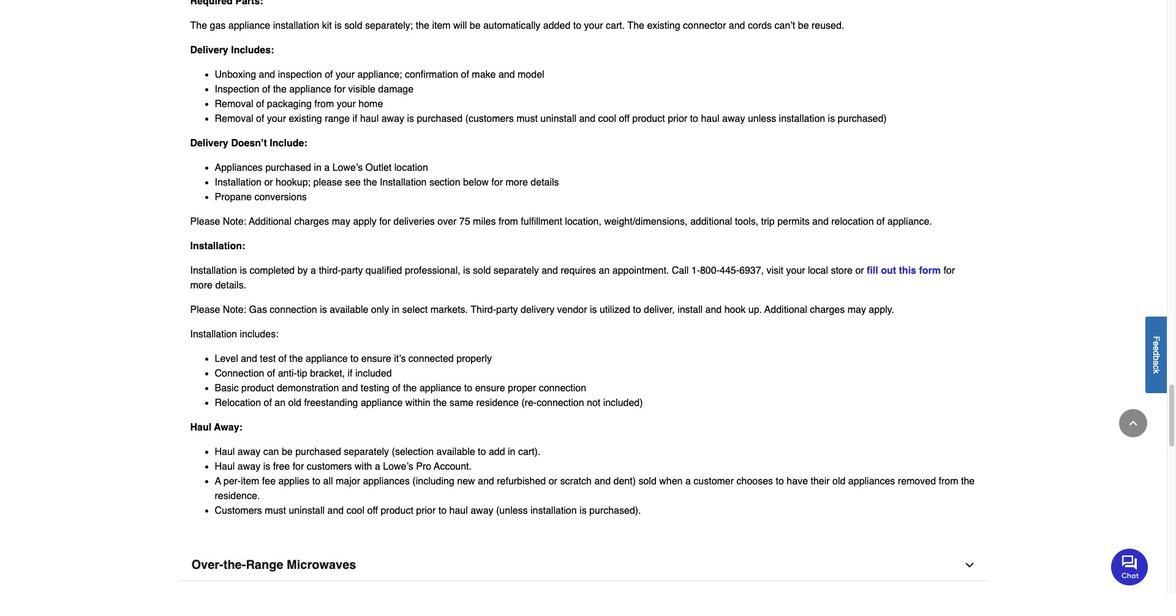 Task type: vqa. For each thing, say whether or not it's contained in the screenshot.
Flooring & Rugs
no



Task type: describe. For each thing, give the bounding box(es) containing it.
purchased).
[[589, 506, 641, 517]]

a inside 'button'
[[1152, 360, 1161, 365]]

below
[[463, 177, 489, 188]]

if inside unboxing and inspection of your appliance; confirmation of make and model inspection of the appliance for visible damage removal of packaging from your home removal of your existing range if haul away is purchased (customers must uninstall and cool off product prior to haul away unless installation is purchased)
[[353, 114, 357, 125]]

include:
[[270, 138, 307, 149]]

only
[[371, 305, 389, 316]]

1 horizontal spatial sold
[[473, 265, 491, 277]]

please for please note: additional charges may apply for deliveries over 75 miles from fulfillment location, weight/dimensions, additional tools, trip permits and relocation of appliance.
[[190, 216, 220, 228]]

old inside haul away can be purchased separately (selection available to add in cart). haul away is free for customers with a lowe's pro account. a per-item fee applies to all major appliances (including new and refurbished or scratch and dent) sold when a customer chooses to have their old appliances removed from the residence. customers must uninstall and cool off product prior to haul away (unless installation is purchased).
[[833, 476, 846, 487]]

is down damage
[[407, 114, 414, 125]]

to inside unboxing and inspection of your appliance; confirmation of make and model inspection of the appliance for visible damage removal of packaging from your home removal of your existing range if haul away is purchased (customers must uninstall and cool off product prior to haul away unless installation is purchased)
[[690, 114, 698, 125]]

scroll to top element
[[1119, 409, 1147, 437]]

propane
[[215, 192, 252, 203]]

445-
[[720, 265, 739, 277]]

customers
[[307, 462, 352, 473]]

2 vertical spatial haul
[[215, 462, 235, 473]]

new
[[457, 476, 475, 487]]

their
[[811, 476, 830, 487]]

appliance up includes:
[[228, 20, 270, 31]]

markets.
[[430, 305, 468, 316]]

over-the-range microwaves
[[191, 558, 356, 572]]

product inside unboxing and inspection of your appliance; confirmation of make and model inspection of the appliance for visible damage removal of packaging from your home removal of your existing range if haul away is purchased (customers must uninstall and cool off product prior to haul away unless installation is purchased)
[[632, 114, 665, 125]]

1 horizontal spatial from
[[499, 216, 518, 228]]

old inside level and test of the appliance to ensure it's connected properly connection of anti-tip bracket, if included basic product demonstration and testing of the appliance to ensure proper connection relocation of an old freestanding appliance within the same residence (re-connection not included)
[[288, 398, 301, 409]]

location
[[394, 163, 428, 174]]

your up range
[[337, 99, 356, 110]]

level
[[215, 354, 238, 365]]

a right with
[[375, 462, 380, 473]]

0 horizontal spatial ensure
[[361, 354, 391, 365]]

over-
[[191, 558, 223, 572]]

0 vertical spatial connection
[[270, 305, 317, 316]]

the up tip
[[289, 354, 303, 365]]

1 horizontal spatial be
[[470, 20, 481, 31]]

properly
[[456, 354, 492, 365]]

off inside unboxing and inspection of your appliance; confirmation of make and model inspection of the appliance for visible damage removal of packaging from your home removal of your existing range if haul away is purchased (customers must uninstall and cool off product prior to haul away unless installation is purchased)
[[619, 114, 630, 125]]

anti-
[[278, 368, 297, 379]]

1 horizontal spatial separately
[[494, 265, 539, 277]]

vendor
[[557, 305, 587, 316]]

free
[[273, 462, 290, 473]]

details.
[[215, 280, 246, 291]]

permits
[[777, 216, 810, 228]]

apply
[[353, 216, 377, 228]]

0 vertical spatial installation
[[273, 20, 319, 31]]

out
[[881, 265, 896, 277]]

relocation
[[215, 398, 261, 409]]

pro
[[416, 462, 431, 473]]

if inside level and test of the appliance to ensure it's connected properly connection of anti-tip bracket, if included basic product demonstration and testing of the appliance to ensure proper connection relocation of an old freestanding appliance within the same residence (re-connection not included)
[[348, 368, 353, 379]]

damage
[[378, 84, 414, 95]]

call
[[672, 265, 689, 277]]

appliance down testing
[[361, 398, 403, 409]]

1 horizontal spatial item
[[432, 20, 451, 31]]

included
[[355, 368, 392, 379]]

for more details.
[[190, 265, 955, 291]]

separately inside haul away can be purchased separately (selection available to add in cart). haul away is free for customers with a lowe's pro account. a per-item fee applies to all major appliances (including new and refurbished or scratch and dent) sold when a customer chooses to have their old appliances removed from the residence. customers must uninstall and cool off product prior to haul away (unless installation is purchased).
[[344, 447, 389, 458]]

is left free at the bottom of page
[[263, 462, 270, 473]]

away down "home"
[[381, 114, 404, 125]]

1 vertical spatial charges
[[810, 305, 845, 316]]

inspection
[[215, 84, 259, 95]]

away left (unless
[[471, 506, 493, 517]]

0 horizontal spatial available
[[330, 305, 368, 316]]

off inside haul away can be purchased separately (selection available to add in cart). haul away is free for customers with a lowe's pro account. a per-item fee applies to all major appliances (including new and refurbished or scratch and dent) sold when a customer chooses to have their old appliances removed from the residence. customers must uninstall and cool off product prior to haul away (unless installation is purchased).
[[367, 506, 378, 517]]

appointment.
[[612, 265, 669, 277]]

away up per-
[[238, 462, 260, 473]]

chevron down image
[[963, 560, 975, 572]]

prior inside haul away can be purchased separately (selection available to add in cart). haul away is free for customers with a lowe's pro account. a per-item fee applies to all major appliances (including new and refurbished or scratch and dent) sold when a customer chooses to have their old appliances removed from the residence. customers must uninstall and cool off product prior to haul away (unless installation is purchased).
[[416, 506, 436, 517]]

2 appliances from the left
[[848, 476, 895, 487]]

conversions
[[254, 192, 307, 203]]

for inside appliances purchased in a lowe's outlet location installation or hookup; please see the installation section below for more details propane conversions
[[491, 177, 503, 188]]

product inside haul away can be purchased separately (selection available to add in cart). haul away is free for customers with a lowe's pro account. a per-item fee applies to all major appliances (including new and refurbished or scratch and dent) sold when a customer chooses to have their old appliances removed from the residence. customers must uninstall and cool off product prior to haul away (unless installation is purchased).
[[381, 506, 413, 517]]

note: for additional
[[223, 216, 246, 228]]

purchased)
[[838, 114, 887, 125]]

more inside for more details.
[[190, 280, 213, 291]]

doesn't
[[231, 138, 267, 149]]

deliveries
[[393, 216, 435, 228]]

demonstration
[[277, 383, 339, 394]]

level and test of the appliance to ensure it's connected properly connection of anti-tip bracket, if included basic product demonstration and testing of the appliance to ensure proper connection relocation of an old freestanding appliance within the same residence (re-connection not included)
[[215, 354, 643, 409]]

the inside haul away can be purchased separately (selection available to add in cart). haul away is free for customers with a lowe's pro account. a per-item fee applies to all major appliances (including new and refurbished or scratch and dent) sold when a customer chooses to have their old appliances removed from the residence. customers must uninstall and cool off product prior to haul away (unless installation is purchased).
[[961, 476, 975, 487]]

1 vertical spatial ensure
[[475, 383, 505, 394]]

please for please note: gas connection is available only in select markets. third-party delivery vendor is utilized to deliver, install and hook up. additional charges may apply.
[[190, 305, 220, 316]]

purchased inside haul away can be purchased separately (selection available to add in cart). haul away is free for customers with a lowe's pro account. a per-item fee applies to all major appliances (including new and refurbished or scratch and dent) sold when a customer chooses to have their old appliances removed from the residence. customers must uninstall and cool off product prior to haul away (unless installation is purchased).
[[295, 447, 341, 458]]

delivery for delivery includes:
[[190, 45, 228, 56]]

connection
[[215, 368, 264, 379]]

1 horizontal spatial may
[[848, 305, 866, 316]]

confirmation
[[405, 69, 458, 81]]

please note: gas connection is available only in select markets. third-party delivery vendor is utilized to deliver, install and hook up. additional charges may apply.
[[190, 305, 894, 316]]

the inside unboxing and inspection of your appliance; confirmation of make and model inspection of the appliance for visible damage removal of packaging from your home removal of your existing range if haul away is purchased (customers must uninstall and cool off product prior to haul away unless installation is purchased)
[[273, 84, 287, 95]]

the inside appliances purchased in a lowe's outlet location installation or hookup; please see the installation section below for more details propane conversions
[[363, 177, 377, 188]]

included)
[[603, 398, 643, 409]]

scratch
[[560, 476, 592, 487]]

or inside haul away can be purchased separately (selection available to add in cart). haul away is free for customers with a lowe's pro account. a per-item fee applies to all major appliances (including new and refurbished or scratch and dent) sold when a customer chooses to have their old appliances removed from the residence. customers must uninstall and cool off product prior to haul away (unless installation is purchased).
[[549, 476, 557, 487]]

includes:
[[231, 45, 274, 56]]

appliance inside unboxing and inspection of your appliance; confirmation of make and model inspection of the appliance for visible damage removal of packaging from your home removal of your existing range if haul away is purchased (customers must uninstall and cool off product prior to haul away unless installation is purchased)
[[289, 84, 331, 95]]

please
[[313, 177, 342, 188]]

can
[[263, 447, 279, 458]]

appliance up bracket,
[[306, 354, 348, 365]]

away:
[[214, 422, 242, 433]]

is up details.
[[240, 265, 247, 277]]

2 removal from the top
[[215, 114, 253, 125]]

chooses
[[737, 476, 773, 487]]

note: for gas
[[223, 305, 246, 316]]

the left 'same'
[[433, 398, 447, 409]]

your up visible
[[336, 69, 355, 81]]

your left cart.
[[584, 20, 603, 31]]

6937,
[[739, 265, 764, 277]]

add
[[489, 447, 505, 458]]

not
[[587, 398, 600, 409]]

(including
[[412, 476, 454, 487]]

must inside unboxing and inspection of your appliance; confirmation of make and model inspection of the appliance for visible damage removal of packaging from your home removal of your existing range if haul away is purchased (customers must uninstall and cool off product prior to haul away unless installation is purchased)
[[516, 114, 538, 125]]

haul inside haul away can be purchased separately (selection available to add in cart). haul away is free for customers with a lowe's pro account. a per-item fee applies to all major appliances (including new and refurbished or scratch and dent) sold when a customer chooses to have their old appliances removed from the residence. customers must uninstall and cool off product prior to haul away (unless installation is purchased).
[[449, 506, 468, 517]]

f
[[1152, 336, 1161, 341]]

uninstall inside unboxing and inspection of your appliance; confirmation of make and model inspection of the appliance for visible damage removal of packaging from your home removal of your existing range if haul away is purchased (customers must uninstall and cool off product prior to haul away unless installation is purchased)
[[540, 114, 576, 125]]

freestanding
[[304, 398, 358, 409]]

additional
[[690, 216, 732, 228]]

0 vertical spatial charges
[[294, 216, 329, 228]]

from inside haul away can be purchased separately (selection available to add in cart). haul away is free for customers with a lowe's pro account. a per-item fee applies to all major appliances (including new and refurbished or scratch and dent) sold when a customer chooses to have their old appliances removed from the residence. customers must uninstall and cool off product prior to haul away (unless installation is purchased).
[[939, 476, 958, 487]]

includes:
[[240, 329, 278, 340]]

a right by
[[311, 265, 316, 277]]

1 horizontal spatial existing
[[647, 20, 680, 31]]

haul away can be purchased separately (selection available to add in cart). haul away is free for customers with a lowe's pro account. a per-item fee applies to all major appliances (including new and refurbished or scratch and dent) sold when a customer chooses to have their old appliances removed from the residence. customers must uninstall and cool off product prior to haul away (unless installation is purchased).
[[215, 447, 975, 517]]

the gas appliance installation kit is sold separately; the item will be automatically added to your cart. the existing connector and cords can't be reused.
[[190, 20, 844, 31]]

haul away:
[[190, 422, 242, 433]]

2 e from the top
[[1152, 346, 1161, 351]]

0 vertical spatial an
[[599, 265, 610, 277]]

(selection
[[392, 447, 434, 458]]

0 vertical spatial party
[[341, 265, 363, 277]]

an inside level and test of the appliance to ensure it's connected properly connection of anti-tip bracket, if included basic product demonstration and testing of the appliance to ensure proper connection relocation of an old freestanding appliance within the same residence (re-connection not included)
[[275, 398, 286, 409]]

kit
[[322, 20, 332, 31]]

connector
[[683, 20, 726, 31]]

for inside unboxing and inspection of your appliance; confirmation of make and model inspection of the appliance for visible damage removal of packaging from your home removal of your existing range if haul away is purchased (customers must uninstall and cool off product prior to haul away unless installation is purchased)
[[334, 84, 345, 95]]

major
[[336, 476, 360, 487]]

1 e from the top
[[1152, 341, 1161, 346]]

sold inside haul away can be purchased separately (selection available to add in cart). haul away is free for customers with a lowe's pro account. a per-item fee applies to all major appliances (including new and refurbished or scratch and dent) sold when a customer chooses to have their old appliances removed from the residence. customers must uninstall and cool off product prior to haul away (unless installation is purchased).
[[639, 476, 657, 487]]

appliance up 'same'
[[420, 383, 462, 394]]

hook
[[724, 305, 746, 316]]

2 horizontal spatial haul
[[701, 114, 720, 125]]

b
[[1152, 355, 1161, 360]]

delivery doesn't include:
[[190, 138, 307, 149]]

weight/dimensions,
[[604, 216, 688, 228]]

delivery for delivery doesn't include:
[[190, 138, 228, 149]]

be inside haul away can be purchased separately (selection available to add in cart). haul away is free for customers with a lowe's pro account. a per-item fee applies to all major appliances (including new and refurbished or scratch and dent) sold when a customer chooses to have their old appliances removed from the residence. customers must uninstall and cool off product prior to haul away (unless installation is purchased).
[[282, 447, 293, 458]]

installation up details.
[[190, 265, 237, 277]]

1 vertical spatial in
[[392, 305, 399, 316]]

relocation
[[831, 216, 874, 228]]

for inside for more details.
[[944, 265, 955, 277]]

by
[[298, 265, 308, 277]]

must inside haul away can be purchased separately (selection available to add in cart). haul away is free for customers with a lowe's pro account. a per-item fee applies to all major appliances (including new and refurbished or scratch and dent) sold when a customer chooses to have their old appliances removed from the residence. customers must uninstall and cool off product prior to haul away (unless installation is purchased).
[[265, 506, 286, 517]]

within
[[405, 398, 430, 409]]

gas
[[249, 305, 267, 316]]

cool inside haul away can be purchased separately (selection available to add in cart). haul away is free for customers with a lowe's pro account. a per-item fee applies to all major appliances (including new and refurbished or scratch and dent) sold when a customer chooses to have their old appliances removed from the residence. customers must uninstall and cool off product prior to haul away (unless installation is purchased).
[[347, 506, 365, 517]]

reused.
[[812, 20, 844, 31]]

in inside appliances purchased in a lowe's outlet location installation or hookup; please see the installation section below for more details propane conversions
[[314, 163, 321, 174]]

d
[[1152, 351, 1161, 355]]

installation is completed by a third-party qualified professional, is sold separately and requires an appointment. call   1-800-445-6937, visit your local store or fill out this form
[[190, 265, 941, 277]]

away left "can"
[[238, 447, 260, 458]]

qualified
[[366, 265, 402, 277]]

visit
[[767, 265, 783, 277]]

lowe's inside appliances purchased in a lowe's outlet location installation or hookup; please see the installation section below for more details propane conversions
[[332, 163, 363, 174]]

from inside unboxing and inspection of your appliance; confirmation of make and model inspection of the appliance for visible damage removal of packaging from your home removal of your existing range if haul away is purchased (customers must uninstall and cool off product prior to haul away unless installation is purchased)
[[314, 99, 334, 110]]

chat invite button image
[[1111, 548, 1149, 585]]

installation includes:
[[190, 329, 278, 340]]

cart).
[[518, 447, 540, 458]]



Task type: locate. For each thing, give the bounding box(es) containing it.
appliance.
[[887, 216, 932, 228]]

it's
[[394, 354, 406, 365]]

appliances purchased in a lowe's outlet location installation or hookup; please see the installation section below for more details propane conversions
[[215, 163, 559, 203]]

removal
[[215, 99, 253, 110], [215, 114, 253, 125]]

or left fill
[[855, 265, 864, 277]]

charges down conversions
[[294, 216, 329, 228]]

uninstall down applies at bottom
[[289, 506, 325, 517]]

0 horizontal spatial must
[[265, 506, 286, 517]]

1 vertical spatial must
[[265, 506, 286, 517]]

1 vertical spatial lowe's
[[383, 462, 413, 473]]

f e e d b a c k button
[[1145, 316, 1167, 393]]

1 vertical spatial party
[[496, 305, 518, 316]]

1 vertical spatial may
[[848, 305, 866, 316]]

see
[[345, 177, 361, 188]]

the
[[190, 20, 207, 31], [628, 20, 644, 31]]

2 note: from the top
[[223, 305, 246, 316]]

the up packaging
[[273, 84, 287, 95]]

0 vertical spatial product
[[632, 114, 665, 125]]

party left qualified
[[341, 265, 363, 277]]

appliances
[[215, 163, 263, 174]]

for right apply
[[379, 216, 391, 228]]

section
[[429, 177, 460, 188]]

charges down local
[[810, 305, 845, 316]]

item inside haul away can be purchased separately (selection available to add in cart). haul away is free for customers with a lowe's pro account. a per-item fee applies to all major appliances (including new and refurbished or scratch and dent) sold when a customer chooses to have their old appliances removed from the residence. customers must uninstall and cool off product prior to haul away (unless installation is purchased).
[[241, 476, 259, 487]]

installation inside haul away can be purchased separately (selection available to add in cart). haul away is free for customers with a lowe's pro account. a per-item fee applies to all major appliances (including new and refurbished or scratch and dent) sold when a customer chooses to have their old appliances removed from the residence. customers must uninstall and cool off product prior to haul away (unless installation is purchased).
[[530, 506, 577, 517]]

sold right kit
[[344, 20, 362, 31]]

additional right up.
[[764, 305, 807, 316]]

the left 'gas'
[[190, 20, 207, 31]]

2 vertical spatial or
[[549, 476, 557, 487]]

0 vertical spatial item
[[432, 20, 451, 31]]

away left unless
[[722, 114, 745, 125]]

up.
[[748, 305, 762, 316]]

1 horizontal spatial in
[[392, 305, 399, 316]]

installation up level
[[190, 329, 237, 340]]

lowe's inside haul away can be purchased separately (selection available to add in cart). haul away is free for customers with a lowe's pro account. a per-item fee applies to all major appliances (including new and refurbished or scratch and dent) sold when a customer chooses to have their old appliances removed from the residence. customers must uninstall and cool off product prior to haul away (unless installation is purchased).
[[383, 462, 413, 473]]

gas
[[210, 20, 226, 31]]

is left purchased)
[[828, 114, 835, 125]]

lowe's up see
[[332, 163, 363, 174]]

customer
[[694, 476, 734, 487]]

fee
[[262, 476, 276, 487]]

1 vertical spatial haul
[[215, 447, 235, 458]]

delivery
[[521, 305, 554, 316]]

over
[[438, 216, 457, 228]]

test
[[260, 354, 276, 365]]

sold up third-
[[473, 265, 491, 277]]

haul down "home"
[[360, 114, 379, 125]]

2 horizontal spatial in
[[508, 447, 515, 458]]

your right visit
[[786, 265, 805, 277]]

removed
[[898, 476, 936, 487]]

delivery down 'gas'
[[190, 45, 228, 56]]

existing inside unboxing and inspection of your appliance; confirmation of make and model inspection of the appliance for visible damage removal of packaging from your home removal of your existing range if haul away is purchased (customers must uninstall and cool off product prior to haul away unless installation is purchased)
[[289, 114, 322, 125]]

more inside appliances purchased in a lowe's outlet location installation or hookup; please see the installation section below for more details propane conversions
[[506, 177, 528, 188]]

1 vertical spatial available
[[436, 447, 475, 458]]

the right cart.
[[628, 20, 644, 31]]

1 horizontal spatial uninstall
[[540, 114, 576, 125]]

appliances
[[363, 476, 410, 487], [848, 476, 895, 487]]

0 horizontal spatial item
[[241, 476, 259, 487]]

1 horizontal spatial party
[[496, 305, 518, 316]]

haul left unless
[[701, 114, 720, 125]]

0 horizontal spatial from
[[314, 99, 334, 110]]

old down 'demonstration'
[[288, 398, 301, 409]]

more left details at the left top
[[506, 177, 528, 188]]

separately
[[494, 265, 539, 277], [344, 447, 389, 458]]

1 horizontal spatial charges
[[810, 305, 845, 316]]

2 horizontal spatial be
[[798, 20, 809, 31]]

a inside appliances purchased in a lowe's outlet location installation or hookup; please see the installation section below for more details propane conversions
[[324, 163, 330, 174]]

installation:
[[190, 241, 245, 252]]

0 horizontal spatial the
[[190, 20, 207, 31]]

0 vertical spatial haul
[[190, 422, 211, 433]]

0 vertical spatial available
[[330, 305, 368, 316]]

please up installation: at the left top of the page
[[190, 216, 220, 228]]

1 vertical spatial product
[[241, 383, 274, 394]]

haul for haul away:
[[190, 422, 211, 433]]

installation down location at the top
[[380, 177, 427, 188]]

away
[[381, 114, 404, 125], [722, 114, 745, 125], [238, 447, 260, 458], [238, 462, 260, 473], [471, 506, 493, 517]]

1 horizontal spatial more
[[506, 177, 528, 188]]

installation down scratch
[[530, 506, 577, 517]]

in right 'only'
[[392, 305, 399, 316]]

please down details.
[[190, 305, 220, 316]]

proper
[[508, 383, 536, 394]]

removal down the inspection
[[215, 99, 253, 110]]

microwaves
[[287, 558, 356, 572]]

0 horizontal spatial more
[[190, 280, 213, 291]]

ensure
[[361, 354, 391, 365], [475, 383, 505, 394]]

1 vertical spatial installation
[[779, 114, 825, 125]]

0 vertical spatial removal
[[215, 99, 253, 110]]

1 removal from the top
[[215, 99, 253, 110]]

for up applies at bottom
[[293, 462, 304, 473]]

0 vertical spatial old
[[288, 398, 301, 409]]

1 horizontal spatial additional
[[764, 305, 807, 316]]

added
[[543, 20, 570, 31]]

is
[[335, 20, 342, 31], [407, 114, 414, 125], [828, 114, 835, 125], [240, 265, 247, 277], [463, 265, 470, 277], [320, 305, 327, 316], [590, 305, 597, 316], [263, 462, 270, 473], [580, 506, 587, 517]]

lowe's down (selection
[[383, 462, 413, 473]]

utilized
[[600, 305, 630, 316]]

0 horizontal spatial installation
[[273, 20, 319, 31]]

1 appliances from the left
[[363, 476, 410, 487]]

1 vertical spatial uninstall
[[289, 506, 325, 517]]

2 horizontal spatial from
[[939, 476, 958, 487]]

or inside appliances purchased in a lowe's outlet location installation or hookup; please see the installation section below for more details propane conversions
[[264, 177, 273, 188]]

your down packaging
[[267, 114, 286, 125]]

1 vertical spatial sold
[[473, 265, 491, 277]]

when
[[659, 476, 683, 487]]

packaging
[[267, 99, 312, 110]]

0 horizontal spatial separately
[[344, 447, 389, 458]]

0 horizontal spatial charges
[[294, 216, 329, 228]]

1 the from the left
[[190, 20, 207, 31]]

note: left gas
[[223, 305, 246, 316]]

0 vertical spatial cool
[[598, 114, 616, 125]]

1 vertical spatial from
[[499, 216, 518, 228]]

0 horizontal spatial haul
[[360, 114, 379, 125]]

0 horizontal spatial may
[[332, 216, 350, 228]]

f e e d b a c k
[[1152, 336, 1161, 373]]

a right when
[[685, 476, 691, 487]]

be up free at the bottom of page
[[282, 447, 293, 458]]

product inside level and test of the appliance to ensure it's connected properly connection of anti-tip bracket, if included basic product demonstration and testing of the appliance to ensure proper connection relocation of an old freestanding appliance within the same residence (re-connection not included)
[[241, 383, 274, 394]]

haul down new
[[449, 506, 468, 517]]

1 delivery from the top
[[190, 45, 228, 56]]

1 horizontal spatial off
[[619, 114, 630, 125]]

details
[[531, 177, 559, 188]]

note: down propane
[[223, 216, 246, 228]]

deliver,
[[644, 305, 675, 316]]

haul for haul away can be purchased separately (selection available to add in cart). haul away is free for customers with a lowe's pro account. a per-item fee applies to all major appliances (including new and refurbished or scratch and dent) sold when a customer chooses to have their old appliances removed from the residence. customers must uninstall and cool off product prior to haul away (unless installation is purchased).
[[215, 447, 235, 458]]

or left scratch
[[549, 476, 557, 487]]

0 vertical spatial separately
[[494, 265, 539, 277]]

0 vertical spatial must
[[516, 114, 538, 125]]

1 vertical spatial if
[[348, 368, 353, 379]]

store
[[831, 265, 853, 277]]

install
[[678, 305, 703, 316]]

purchased (customers
[[417, 114, 514, 125]]

for right form on the top of the page
[[944, 265, 955, 277]]

unless
[[748, 114, 776, 125]]

fill out this form link
[[867, 265, 941, 277]]

residence
[[476, 398, 519, 409]]

in inside haul away can be purchased separately (selection available to add in cart). haul away is free for customers with a lowe's pro account. a per-item fee applies to all major appliances (including new and refurbished or scratch and dent) sold when a customer chooses to have their old appliances removed from the residence. customers must uninstall and cool off product prior to haul away (unless installation is purchased).
[[508, 447, 515, 458]]

chevron up image
[[1127, 417, 1139, 429]]

1 vertical spatial please
[[190, 305, 220, 316]]

c
[[1152, 365, 1161, 369]]

connected
[[408, 354, 454, 365]]

0 horizontal spatial party
[[341, 265, 363, 277]]

1 horizontal spatial prior
[[668, 114, 687, 125]]

residence.
[[215, 491, 260, 502]]

separately;
[[365, 20, 413, 31]]

1 horizontal spatial lowe's
[[383, 462, 413, 473]]

0 horizontal spatial an
[[275, 398, 286, 409]]

ensure up residence
[[475, 383, 505, 394]]

is down the third-
[[320, 305, 327, 316]]

0 vertical spatial additional
[[249, 216, 292, 228]]

1 horizontal spatial must
[[516, 114, 538, 125]]

haul
[[360, 114, 379, 125], [701, 114, 720, 125], [449, 506, 468, 517]]

sold right dent)
[[639, 476, 657, 487]]

of
[[325, 69, 333, 81], [461, 69, 469, 81], [262, 84, 270, 95], [256, 99, 264, 110], [256, 114, 264, 125], [877, 216, 885, 228], [278, 354, 287, 365], [267, 368, 275, 379], [392, 383, 400, 394], [264, 398, 272, 409]]

0 vertical spatial ensure
[[361, 354, 391, 365]]

for right below
[[491, 177, 503, 188]]

0 vertical spatial may
[[332, 216, 350, 228]]

0 vertical spatial note:
[[223, 216, 246, 228]]

0 horizontal spatial uninstall
[[289, 506, 325, 517]]

unboxing and inspection of your appliance; confirmation of make and model inspection of the appliance for visible damage removal of packaging from your home removal of your existing range if haul away is purchased (customers must uninstall and cool off product prior to haul away unless installation is purchased)
[[215, 69, 887, 125]]

apply.
[[869, 305, 894, 316]]

the right separately;
[[416, 20, 429, 31]]

the down outlet
[[363, 177, 377, 188]]

available inside haul away can be purchased separately (selection available to add in cart). haul away is free for customers with a lowe's pro account. a per-item fee applies to all major appliances (including new and refurbished or scratch and dent) sold when a customer chooses to have their old appliances removed from the residence. customers must uninstall and cool off product prior to haul away (unless installation is purchased).
[[436, 447, 475, 458]]

is right vendor at the left
[[590, 305, 597, 316]]

installation inside unboxing and inspection of your appliance; confirmation of make and model inspection of the appliance for visible damage removal of packaging from your home removal of your existing range if haul away is purchased (customers must uninstall and cool off product prior to haul away unless installation is purchased)
[[779, 114, 825, 125]]

or up conversions
[[264, 177, 273, 188]]

the up within at the bottom left of the page
[[403, 383, 417, 394]]

can't
[[775, 20, 795, 31]]

haul down the away:
[[215, 447, 235, 458]]

range
[[325, 114, 350, 125]]

1 note: from the top
[[223, 216, 246, 228]]

2 horizontal spatial or
[[855, 265, 864, 277]]

the
[[416, 20, 429, 31], [273, 84, 287, 95], [363, 177, 377, 188], [289, 354, 303, 365], [403, 383, 417, 394], [433, 398, 447, 409], [961, 476, 975, 487]]

1 vertical spatial removal
[[215, 114, 253, 125]]

model
[[518, 69, 544, 81]]

visible
[[348, 84, 375, 95]]

0 horizontal spatial cool
[[347, 506, 365, 517]]

1 horizontal spatial cool
[[598, 114, 616, 125]]

0 vertical spatial existing
[[647, 20, 680, 31]]

2 the from the left
[[628, 20, 644, 31]]

1 vertical spatial an
[[275, 398, 286, 409]]

2 please from the top
[[190, 305, 220, 316]]

0 horizontal spatial product
[[241, 383, 274, 394]]

separately up the delivery
[[494, 265, 539, 277]]

1 horizontal spatial appliances
[[848, 476, 895, 487]]

applies
[[278, 476, 310, 487]]

1 vertical spatial item
[[241, 476, 259, 487]]

1 horizontal spatial ensure
[[475, 383, 505, 394]]

if right range
[[353, 114, 357, 125]]

an down anti- at the bottom left of the page
[[275, 398, 286, 409]]

0 horizontal spatial or
[[264, 177, 273, 188]]

home
[[359, 99, 383, 110]]

tools,
[[735, 216, 758, 228]]

0 vertical spatial in
[[314, 163, 321, 174]]

delivery up appliances
[[190, 138, 228, 149]]

dent)
[[613, 476, 636, 487]]

1 horizontal spatial product
[[381, 506, 413, 517]]

cool inside unboxing and inspection of your appliance; confirmation of make and model inspection of the appliance for visible damage removal of packaging from your home removal of your existing range if haul away is purchased (customers must uninstall and cool off product prior to haul away unless installation is purchased)
[[598, 114, 616, 125]]

e up the d
[[1152, 341, 1161, 346]]

from right miles
[[499, 216, 518, 228]]

haul left the away:
[[190, 422, 211, 433]]

0 vertical spatial from
[[314, 99, 334, 110]]

if right bracket,
[[348, 368, 353, 379]]

1 vertical spatial or
[[855, 265, 864, 277]]

account.
[[434, 462, 472, 473]]

1 horizontal spatial or
[[549, 476, 557, 487]]

trip
[[761, 216, 775, 228]]

connection right proper
[[539, 383, 586, 394]]

2 horizontal spatial sold
[[639, 476, 657, 487]]

an right requires
[[599, 265, 610, 277]]

ensure up included
[[361, 354, 391, 365]]

old right their
[[833, 476, 846, 487]]

1 vertical spatial additional
[[764, 305, 807, 316]]

2 vertical spatial sold
[[639, 476, 657, 487]]

a up k
[[1152, 360, 1161, 365]]

third-
[[319, 265, 341, 277]]

1 vertical spatial off
[[367, 506, 378, 517]]

item left will
[[432, 20, 451, 31]]

additional
[[249, 216, 292, 228], [764, 305, 807, 316]]

uninstall down 'model'
[[540, 114, 576, 125]]

2 horizontal spatial product
[[632, 114, 665, 125]]

0 horizontal spatial prior
[[416, 506, 436, 517]]

0 horizontal spatial sold
[[344, 20, 362, 31]]

0 vertical spatial off
[[619, 114, 630, 125]]

haul up a
[[215, 462, 235, 473]]

installation right unless
[[779, 114, 825, 125]]

purchased inside appliances purchased in a lowe's outlet location installation or hookup; please see the installation section below for more details propane conversions
[[265, 163, 311, 174]]

item
[[432, 20, 451, 31], [241, 476, 259, 487]]

installation down appliances
[[215, 177, 262, 188]]

0 horizontal spatial off
[[367, 506, 378, 517]]

2 vertical spatial connection
[[537, 398, 584, 409]]

1 please from the top
[[190, 216, 220, 228]]

2 vertical spatial installation
[[530, 506, 577, 517]]

available left 'only'
[[330, 305, 368, 316]]

1 horizontal spatial old
[[833, 476, 846, 487]]

0 vertical spatial purchased
[[265, 163, 311, 174]]

range
[[246, 558, 283, 572]]

1 horizontal spatial haul
[[449, 506, 468, 517]]

1 horizontal spatial installation
[[530, 506, 577, 517]]

appliances down with
[[363, 476, 410, 487]]

from
[[314, 99, 334, 110], [499, 216, 518, 228], [939, 476, 958, 487]]

0 vertical spatial uninstall
[[540, 114, 576, 125]]

in right add
[[508, 447, 515, 458]]

hookup;
[[276, 177, 311, 188]]

is right the professional,
[[463, 265, 470, 277]]

appliance;
[[357, 69, 402, 81]]

make
[[472, 69, 496, 81]]

is down scratch
[[580, 506, 587, 517]]

must down 'model'
[[516, 114, 538, 125]]

have
[[787, 476, 808, 487]]

existing down packaging
[[289, 114, 322, 125]]

prior inside unboxing and inspection of your appliance; confirmation of make and model inspection of the appliance for visible damage removal of packaging from your home removal of your existing range if haul away is purchased (customers must uninstall and cool off product prior to haul away unless installation is purchased)
[[668, 114, 687, 125]]

available up account.
[[436, 447, 475, 458]]

unboxing
[[215, 69, 256, 81]]

uninstall
[[540, 114, 576, 125], [289, 506, 325, 517]]

(unless
[[496, 506, 528, 517]]

the-
[[223, 558, 246, 572]]

tip
[[297, 368, 307, 379]]

0 horizontal spatial in
[[314, 163, 321, 174]]

customers
[[215, 506, 262, 517]]

uninstall inside haul away can be purchased separately (selection available to add in cart). haul away is free for customers with a lowe's pro account. a per-item fee applies to all major appliances (including new and refurbished or scratch and dent) sold when a customer chooses to have their old appliances removed from the residence. customers must uninstall and cool off product prior to haul away (unless installation is purchased).
[[289, 506, 325, 517]]

existing
[[647, 20, 680, 31], [289, 114, 322, 125]]

more left details.
[[190, 280, 213, 291]]

appliance down inspection
[[289, 84, 331, 95]]

for inside haul away can be purchased separately (selection available to add in cart). haul away is free for customers with a lowe's pro account. a per-item fee applies to all major appliances (including new and refurbished or scratch and dent) sold when a customer chooses to have their old appliances removed from the residence. customers must uninstall and cool off product prior to haul away (unless installation is purchased).
[[293, 462, 304, 473]]

is right kit
[[335, 20, 342, 31]]

delivery includes:
[[190, 45, 274, 56]]

from right removed
[[939, 476, 958, 487]]

removal up the delivery doesn't include:
[[215, 114, 253, 125]]

for left visible
[[334, 84, 345, 95]]

1 vertical spatial existing
[[289, 114, 322, 125]]

0 vertical spatial or
[[264, 177, 273, 188]]

must down fee
[[265, 506, 286, 517]]

be right "can't"
[[798, 20, 809, 31]]

2 horizontal spatial installation
[[779, 114, 825, 125]]

2 delivery from the top
[[190, 138, 228, 149]]

0 vertical spatial please
[[190, 216, 220, 228]]

1 vertical spatial separately
[[344, 447, 389, 458]]

connection right gas
[[270, 305, 317, 316]]

in up please
[[314, 163, 321, 174]]

party left the delivery
[[496, 305, 518, 316]]

appliances left removed
[[848, 476, 895, 487]]

inspection
[[278, 69, 322, 81]]

1 horizontal spatial the
[[628, 20, 644, 31]]

a up please
[[324, 163, 330, 174]]

may left apply.
[[848, 305, 866, 316]]

1 vertical spatial connection
[[539, 383, 586, 394]]

note:
[[223, 216, 246, 228], [223, 305, 246, 316]]

will
[[453, 20, 467, 31]]

e
[[1152, 341, 1161, 346], [1152, 346, 1161, 351]]

installation
[[215, 177, 262, 188], [380, 177, 427, 188], [190, 265, 237, 277], [190, 329, 237, 340]]

item left fee
[[241, 476, 259, 487]]



